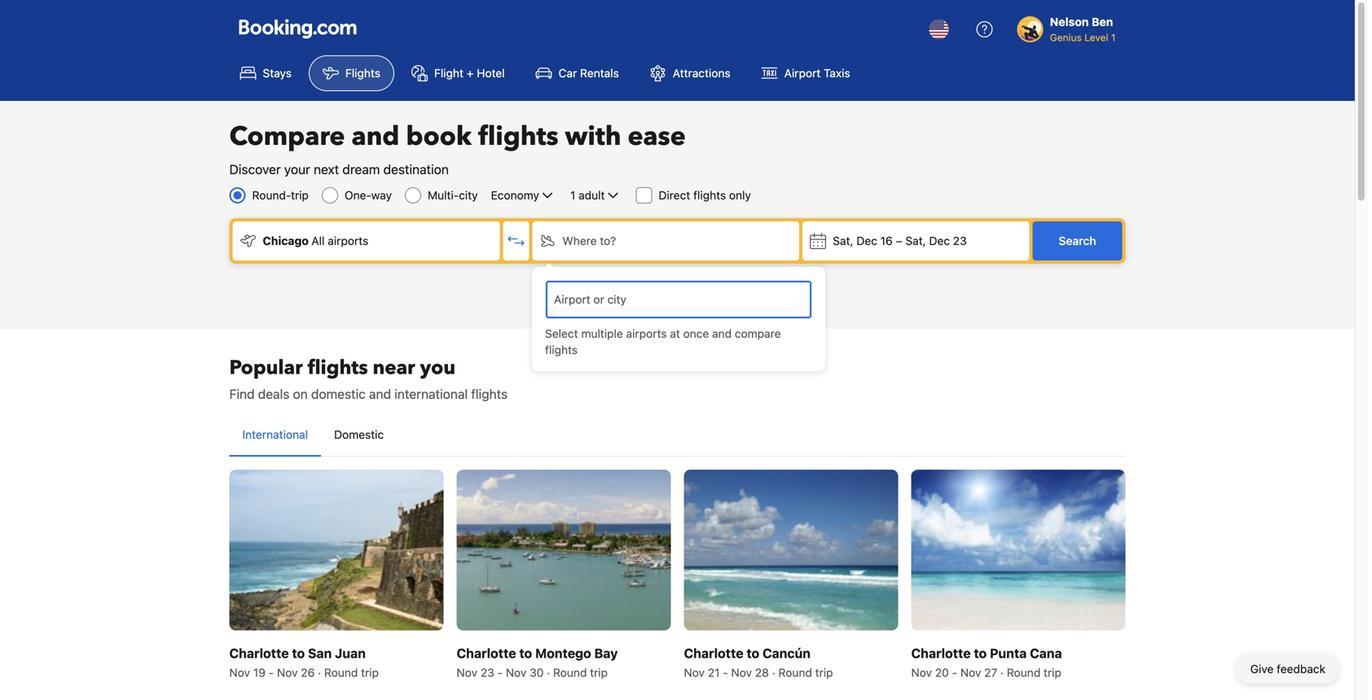 Task type: vqa. For each thing, say whether or not it's contained in the screenshot.
Search
yes



Task type: describe. For each thing, give the bounding box(es) containing it.
cana
[[1030, 646, 1062, 661]]

where
[[562, 234, 597, 248]]

30
[[530, 666, 544, 680]]

multiple
[[581, 327, 623, 341]]

compare and book flights with ease discover your next dream destination
[[229, 119, 686, 177]]

multi-
[[428, 189, 459, 202]]

ease
[[628, 119, 686, 154]]

near
[[373, 355, 415, 382]]

charlotte to punta cana nov 20 - nov 27 · round trip
[[911, 646, 1062, 680]]

destination
[[383, 162, 449, 177]]

and inside select multiple airports at once and compare flights
[[712, 327, 732, 341]]

flights link
[[309, 55, 394, 91]]

to for san
[[292, 646, 305, 661]]

and inside popular flights near you find deals on domestic and international flights
[[369, 387, 391, 402]]

16
[[880, 234, 893, 248]]

charlotte to cancún image
[[684, 470, 898, 631]]

2 dec from the left
[[929, 234, 950, 248]]

economy
[[491, 189, 539, 202]]

one-
[[345, 189, 371, 202]]

car rentals link
[[522, 55, 633, 91]]

adult
[[578, 189, 605, 202]]

trip inside charlotte to cancún nov 21 - nov 28 · round trip
[[815, 666, 833, 680]]

- for charlotte to san juan
[[269, 666, 274, 680]]

flights left only
[[693, 189, 726, 202]]

juan
[[335, 646, 366, 661]]

1 inside dropdown button
[[570, 189, 575, 202]]

feedback
[[1277, 663, 1326, 676]]

give feedback
[[1250, 663, 1326, 676]]

charlotte to cancún nov 21 - nov 28 · round trip
[[684, 646, 833, 680]]

· inside charlotte to cancún nov 21 - nov 28 · round trip
[[772, 666, 775, 680]]

only
[[729, 189, 751, 202]]

level
[[1085, 32, 1108, 43]]

· for charlotte to punta cana
[[1001, 666, 1004, 680]]

give feedback button
[[1237, 655, 1339, 684]]

chicago
[[263, 234, 309, 248]]

flights right international at bottom
[[471, 387, 508, 402]]

stays link
[[226, 55, 305, 91]]

round for charlotte to montego bay
[[553, 666, 587, 680]]

to for cancún
[[747, 646, 759, 661]]

round-trip
[[252, 189, 309, 202]]

deals
[[258, 387, 290, 402]]

compare
[[735, 327, 781, 341]]

- for charlotte to montego bay
[[497, 666, 503, 680]]

- for charlotte to punta cana
[[952, 666, 957, 680]]

1 adult button
[[569, 186, 623, 205]]

taxis
[[824, 66, 850, 80]]

- inside charlotte to cancún nov 21 - nov 28 · round trip
[[723, 666, 728, 680]]

airport taxis
[[784, 66, 850, 80]]

attractions link
[[636, 55, 744, 91]]

direct flights only
[[659, 189, 751, 202]]

discover
[[229, 162, 281, 177]]

international
[[394, 387, 468, 402]]

charlotte for charlotte to montego bay
[[457, 646, 516, 661]]

search button
[[1033, 222, 1122, 261]]

airport taxis link
[[748, 55, 864, 91]]

dream
[[342, 162, 380, 177]]

charlotte to montego bay image
[[457, 470, 671, 631]]

punta
[[990, 646, 1027, 661]]

flights inside "compare and book flights with ease discover your next dream destination"
[[478, 119, 559, 154]]

one-way
[[345, 189, 392, 202]]

8 nov from the left
[[960, 666, 981, 680]]

flight
[[434, 66, 464, 80]]

trip down the your
[[291, 189, 309, 202]]

flights
[[345, 66, 380, 80]]

19
[[253, 666, 266, 680]]

3 nov from the left
[[457, 666, 477, 680]]

27
[[984, 666, 997, 680]]

once
[[683, 327, 709, 341]]

1 dec from the left
[[857, 234, 877, 248]]

nelson ben genius level 1
[[1050, 15, 1116, 43]]

1 adult
[[570, 189, 605, 202]]

round for charlotte to punta cana
[[1007, 666, 1041, 680]]

domestic
[[311, 387, 366, 402]]

san
[[308, 646, 332, 661]]

popular
[[229, 355, 303, 382]]

flights up domestic
[[308, 355, 368, 382]]

stays
[[263, 66, 292, 80]]

sat, dec 16 – sat, dec 23
[[833, 234, 967, 248]]

charlotte to montego bay nov 23 - nov 30 · round trip
[[457, 646, 618, 680]]

2 sat, from the left
[[905, 234, 926, 248]]

28
[[755, 666, 769, 680]]

21
[[708, 666, 720, 680]]

1 inside nelson ben genius level 1
[[1111, 32, 1116, 43]]

nelson
[[1050, 15, 1089, 29]]



Task type: locate. For each thing, give the bounding box(es) containing it.
6 nov from the left
[[731, 666, 752, 680]]

tab list
[[229, 414, 1126, 458]]

charlotte to san juan nov 19 - nov 26 · round trip
[[229, 646, 379, 680]]

flight + hotel
[[434, 66, 505, 80]]

1 right the "level"
[[1111, 32, 1116, 43]]

to inside charlotte to punta cana nov 20 - nov 27 · round trip
[[974, 646, 987, 661]]

where to?
[[562, 234, 616, 248]]

charlotte to punta cana image
[[911, 470, 1126, 631]]

trip for charlotte to montego bay
[[590, 666, 608, 680]]

2 nov from the left
[[277, 666, 298, 680]]

· inside charlotte to san juan nov 19 - nov 26 · round trip
[[318, 666, 321, 680]]

0 horizontal spatial airports
[[328, 234, 368, 248]]

3 to from the left
[[747, 646, 759, 661]]

airports for all
[[328, 234, 368, 248]]

1 vertical spatial and
[[712, 327, 732, 341]]

- left the 30
[[497, 666, 503, 680]]

1 - from the left
[[269, 666, 274, 680]]

cancún
[[763, 646, 811, 661]]

sat,
[[833, 234, 853, 248], [905, 234, 926, 248]]

0 horizontal spatial sat,
[[833, 234, 853, 248]]

bay
[[594, 646, 618, 661]]

1 horizontal spatial dec
[[929, 234, 950, 248]]

20
[[935, 666, 949, 680]]

charlotte up the 21
[[684, 646, 743, 661]]

· right 28
[[772, 666, 775, 680]]

·
[[318, 666, 321, 680], [547, 666, 550, 680], [772, 666, 775, 680], [1001, 666, 1004, 680]]

1 left the adult
[[570, 189, 575, 202]]

4 charlotte from the left
[[911, 646, 971, 661]]

to up 28
[[747, 646, 759, 661]]

· for charlotte to montego bay
[[547, 666, 550, 680]]

+
[[467, 66, 474, 80]]

1 round from the left
[[324, 666, 358, 680]]

- inside charlotte to montego bay nov 23 - nov 30 · round trip
[[497, 666, 503, 680]]

search
[[1059, 234, 1096, 248]]

- right the 21
[[723, 666, 728, 680]]

international button
[[229, 414, 321, 456]]

next
[[314, 162, 339, 177]]

direct
[[659, 189, 690, 202]]

4 nov from the left
[[506, 666, 527, 680]]

international
[[242, 428, 308, 442]]

to
[[292, 646, 305, 661], [519, 646, 532, 661], [747, 646, 759, 661], [974, 646, 987, 661]]

trip
[[291, 189, 309, 202], [361, 666, 379, 680], [590, 666, 608, 680], [815, 666, 833, 680], [1044, 666, 1061, 680]]

charlotte up 20
[[911, 646, 971, 661]]

2 to from the left
[[519, 646, 532, 661]]

and up dream
[[352, 119, 400, 154]]

your
[[284, 162, 310, 177]]

charlotte to san juan image
[[229, 470, 444, 631]]

1
[[1111, 32, 1116, 43], [570, 189, 575, 202]]

· inside charlotte to punta cana nov 20 - nov 27 · round trip
[[1001, 666, 1004, 680]]

booking.com logo image
[[239, 19, 356, 39], [239, 19, 356, 39]]

3 charlotte from the left
[[684, 646, 743, 661]]

airport
[[784, 66, 821, 80]]

to inside charlotte to cancún nov 21 - nov 28 · round trip
[[747, 646, 759, 661]]

1 to from the left
[[292, 646, 305, 661]]

- right 20
[[952, 666, 957, 680]]

book
[[406, 119, 472, 154]]

round for charlotte to san juan
[[324, 666, 358, 680]]

to inside charlotte to san juan nov 19 - nov 26 · round trip
[[292, 646, 305, 661]]

1 horizontal spatial sat,
[[905, 234, 926, 248]]

0 vertical spatial and
[[352, 119, 400, 154]]

to for punta
[[974, 646, 987, 661]]

multi-city
[[428, 189, 478, 202]]

chicago all airports
[[263, 234, 368, 248]]

charlotte
[[229, 646, 289, 661], [457, 646, 516, 661], [684, 646, 743, 661], [911, 646, 971, 661]]

26
[[301, 666, 315, 680]]

trip for charlotte to san juan
[[361, 666, 379, 680]]

sat, right –
[[905, 234, 926, 248]]

sat, dec 16 – sat, dec 23 button
[[803, 222, 1029, 261]]

and inside "compare and book flights with ease discover your next dream destination"
[[352, 119, 400, 154]]

Airport or city text field
[[552, 291, 805, 309]]

0 horizontal spatial dec
[[857, 234, 877, 248]]

0 horizontal spatial 23
[[481, 666, 494, 680]]

4 to from the left
[[974, 646, 987, 661]]

at
[[670, 327, 680, 341]]

where to? button
[[532, 222, 799, 261]]

23 right –
[[953, 234, 967, 248]]

car rentals
[[559, 66, 619, 80]]

- right the 19
[[269, 666, 274, 680]]

to left san
[[292, 646, 305, 661]]

1 nov from the left
[[229, 666, 250, 680]]

· right the 30
[[547, 666, 550, 680]]

sat, left 16
[[833, 234, 853, 248]]

1 horizontal spatial 23
[[953, 234, 967, 248]]

3 - from the left
[[723, 666, 728, 680]]

trip for charlotte to punta cana
[[1044, 666, 1061, 680]]

ben
[[1092, 15, 1113, 29]]

1 vertical spatial 1
[[570, 189, 575, 202]]

23 inside "dropdown button"
[[953, 234, 967, 248]]

dec left 16
[[857, 234, 877, 248]]

trip inside charlotte to san juan nov 19 - nov 26 · round trip
[[361, 666, 379, 680]]

find
[[229, 387, 255, 402]]

montego
[[535, 646, 591, 661]]

charlotte left montego
[[457, 646, 516, 661]]

2 - from the left
[[497, 666, 503, 680]]

domestic
[[334, 428, 384, 442]]

charlotte inside charlotte to montego bay nov 23 - nov 30 · round trip
[[457, 646, 516, 661]]

select
[[545, 327, 578, 341]]

charlotte for charlotte to san juan
[[229, 646, 289, 661]]

4 · from the left
[[1001, 666, 1004, 680]]

0 horizontal spatial 1
[[570, 189, 575, 202]]

round inside charlotte to punta cana nov 20 - nov 27 · round trip
[[1007, 666, 1041, 680]]

charlotte inside charlotte to punta cana nov 20 - nov 27 · round trip
[[911, 646, 971, 661]]

23
[[953, 234, 967, 248], [481, 666, 494, 680]]

and
[[352, 119, 400, 154], [712, 327, 732, 341], [369, 387, 391, 402]]

compare
[[229, 119, 345, 154]]

to up 27
[[974, 646, 987, 661]]

1 charlotte from the left
[[229, 646, 289, 661]]

-
[[269, 666, 274, 680], [497, 666, 503, 680], [723, 666, 728, 680], [952, 666, 957, 680]]

3 · from the left
[[772, 666, 775, 680]]

3 round from the left
[[778, 666, 812, 680]]

trip inside charlotte to montego bay nov 23 - nov 30 · round trip
[[590, 666, 608, 680]]

car
[[559, 66, 577, 80]]

flights down "select"
[[545, 343, 578, 357]]

flights inside select multiple airports at once and compare flights
[[545, 343, 578, 357]]

2 · from the left
[[547, 666, 550, 680]]

trip down juan
[[361, 666, 379, 680]]

airports right all
[[328, 234, 368, 248]]

round-
[[252, 189, 291, 202]]

1 vertical spatial airports
[[626, 327, 667, 341]]

round inside charlotte to cancún nov 21 - nov 28 · round trip
[[778, 666, 812, 680]]

you
[[420, 355, 455, 382]]

select multiple airports at once and compare flights
[[545, 327, 781, 357]]

0 vertical spatial airports
[[328, 234, 368, 248]]

2 vertical spatial and
[[369, 387, 391, 402]]

23 left the 30
[[481, 666, 494, 680]]

round inside charlotte to san juan nov 19 - nov 26 · round trip
[[324, 666, 358, 680]]

23 inside charlotte to montego bay nov 23 - nov 30 · round trip
[[481, 666, 494, 680]]

round down 'cancún'
[[778, 666, 812, 680]]

trip down bay
[[590, 666, 608, 680]]

7 nov from the left
[[911, 666, 932, 680]]

dec right –
[[929, 234, 950, 248]]

trip right 28
[[815, 666, 833, 680]]

domestic button
[[321, 414, 397, 456]]

charlotte for charlotte to punta cana
[[911, 646, 971, 661]]

4 round from the left
[[1007, 666, 1041, 680]]

–
[[896, 234, 902, 248]]

charlotte inside charlotte to san juan nov 19 - nov 26 · round trip
[[229, 646, 289, 661]]

trip inside charlotte to punta cana nov 20 - nov 27 · round trip
[[1044, 666, 1061, 680]]

4 - from the left
[[952, 666, 957, 680]]

to?
[[600, 234, 616, 248]]

on
[[293, 387, 308, 402]]

- inside charlotte to san juan nov 19 - nov 26 · round trip
[[269, 666, 274, 680]]

- inside charlotte to punta cana nov 20 - nov 27 · round trip
[[952, 666, 957, 680]]

rentals
[[580, 66, 619, 80]]

· for charlotte to san juan
[[318, 666, 321, 680]]

· right 26
[[318, 666, 321, 680]]

0 vertical spatial 1
[[1111, 32, 1116, 43]]

airports for multiple
[[626, 327, 667, 341]]

flights
[[478, 119, 559, 154], [693, 189, 726, 202], [545, 343, 578, 357], [308, 355, 368, 382], [471, 387, 508, 402]]

2 round from the left
[[553, 666, 587, 680]]

dec
[[857, 234, 877, 248], [929, 234, 950, 248]]

give
[[1250, 663, 1274, 676]]

all
[[312, 234, 325, 248]]

and down near
[[369, 387, 391, 402]]

round down "punta"
[[1007, 666, 1041, 680]]

trip down cana
[[1044, 666, 1061, 680]]

charlotte for charlotte to cancún
[[684, 646, 743, 661]]

charlotte up the 19
[[229, 646, 289, 661]]

round down montego
[[553, 666, 587, 680]]

· inside charlotte to montego bay nov 23 - nov 30 · round trip
[[547, 666, 550, 680]]

0 vertical spatial 23
[[953, 234, 967, 248]]

nov
[[229, 666, 250, 680], [277, 666, 298, 680], [457, 666, 477, 680], [506, 666, 527, 680], [684, 666, 705, 680], [731, 666, 752, 680], [911, 666, 932, 680], [960, 666, 981, 680]]

1 horizontal spatial airports
[[626, 327, 667, 341]]

5 nov from the left
[[684, 666, 705, 680]]

tab list containing international
[[229, 414, 1126, 458]]

city
[[459, 189, 478, 202]]

1 sat, from the left
[[833, 234, 853, 248]]

hotel
[[477, 66, 505, 80]]

charlotte inside charlotte to cancún nov 21 - nov 28 · round trip
[[684, 646, 743, 661]]

· right 27
[[1001, 666, 1004, 680]]

airports left at
[[626, 327, 667, 341]]

1 vertical spatial 23
[[481, 666, 494, 680]]

1 horizontal spatial 1
[[1111, 32, 1116, 43]]

flights up economy
[[478, 119, 559, 154]]

genius
[[1050, 32, 1082, 43]]

attractions
[[673, 66, 731, 80]]

round down juan
[[324, 666, 358, 680]]

1 · from the left
[[318, 666, 321, 680]]

and right once
[[712, 327, 732, 341]]

way
[[371, 189, 392, 202]]

to for montego
[[519, 646, 532, 661]]

to up the 30
[[519, 646, 532, 661]]

airports inside select multiple airports at once and compare flights
[[626, 327, 667, 341]]

round inside charlotte to montego bay nov 23 - nov 30 · round trip
[[553, 666, 587, 680]]

2 charlotte from the left
[[457, 646, 516, 661]]

popular flights near you find deals on domestic and international flights
[[229, 355, 508, 402]]

to inside charlotte to montego bay nov 23 - nov 30 · round trip
[[519, 646, 532, 661]]

flight + hotel link
[[398, 55, 519, 91]]

with
[[565, 119, 621, 154]]



